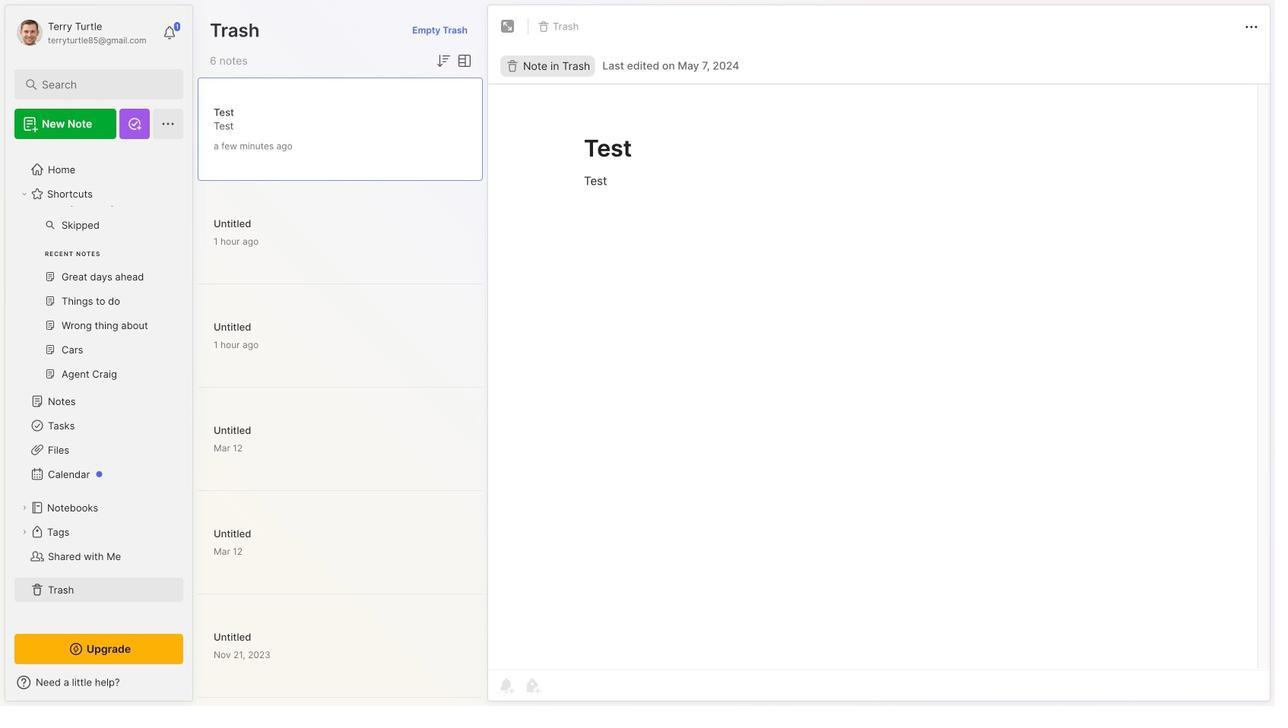 Task type: locate. For each thing, give the bounding box(es) containing it.
expand notebooks image
[[20, 504, 29, 513]]

click to collapse image
[[192, 679, 203, 697]]

add a reminder image
[[498, 677, 516, 695]]

Search text field
[[42, 78, 163, 92]]

expand tags image
[[20, 528, 29, 537]]

Account field
[[14, 17, 147, 48]]

Note Editor text field
[[488, 84, 1270, 670]]

main element
[[0, 0, 198, 707]]

More actions field
[[1243, 17, 1261, 36]]

group
[[14, 164, 183, 396]]

group inside the main element
[[14, 164, 183, 396]]

none search field inside the main element
[[42, 75, 163, 94]]

tree
[[5, 140, 192, 621]]

None search field
[[42, 75, 163, 94]]



Task type: describe. For each thing, give the bounding box(es) containing it.
WHAT'S NEW field
[[5, 671, 192, 695]]

more actions image
[[1243, 18, 1261, 36]]

tree inside the main element
[[5, 140, 192, 621]]

expand note image
[[499, 17, 517, 36]]

note window element
[[488, 5, 1271, 706]]

View options field
[[453, 52, 474, 70]]

Sort options field
[[434, 52, 453, 70]]

add tag image
[[523, 677, 542, 695]]



Task type: vqa. For each thing, say whether or not it's contained in the screenshot.
More actions field
yes



